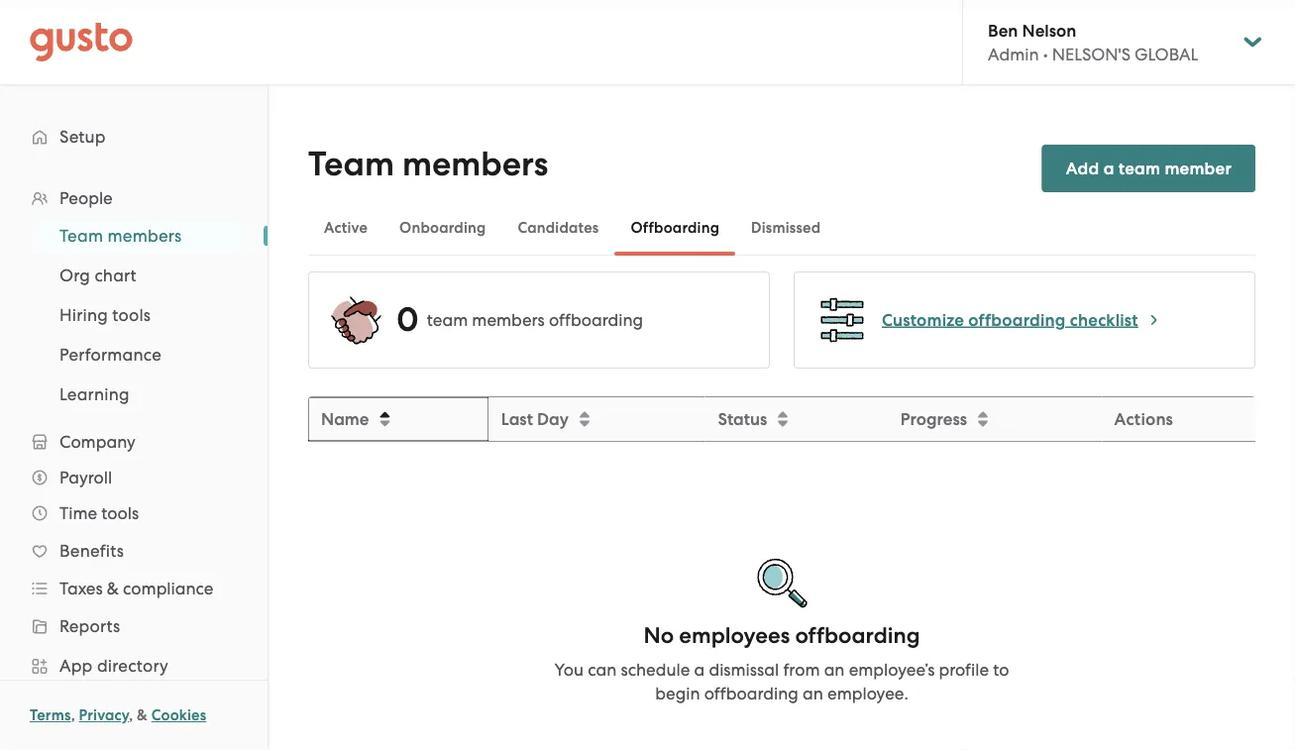 Task type: describe. For each thing, give the bounding box(es) containing it.
to
[[993, 660, 1010, 680]]

org chart
[[59, 266, 137, 285]]

last day button
[[490, 398, 704, 440]]

directory
[[97, 656, 169, 676]]

performance
[[59, 345, 162, 365]]

actions
[[1115, 409, 1174, 429]]

admin
[[988, 44, 1039, 64]]

checklist
[[1070, 310, 1139, 330]]

hiring
[[59, 305, 108, 325]]

0 vertical spatial team
[[308, 144, 394, 184]]

setup
[[59, 127, 106, 147]]

ben
[[988, 20, 1018, 40]]

list containing people
[[0, 180, 268, 750]]

active
[[324, 219, 368, 237]]

name button
[[309, 398, 488, 440]]

employee's
[[849, 660, 935, 680]]

hiring tools
[[59, 305, 151, 325]]

offboarding
[[631, 219, 720, 237]]

1 horizontal spatial an
[[824, 660, 845, 680]]

gusto navigation element
[[0, 85, 268, 750]]

people button
[[20, 180, 248, 216]]

time
[[59, 504, 97, 523]]

compliance
[[123, 579, 214, 599]]

from
[[784, 660, 820, 680]]

no employees offboarding
[[644, 623, 920, 649]]

status
[[718, 409, 767, 429]]

taxes & compliance
[[59, 579, 214, 599]]

global
[[1135, 44, 1199, 64]]

& inside dropdown button
[[107, 579, 119, 599]]

0
[[397, 300, 419, 340]]

people
[[59, 188, 113, 208]]

can
[[588, 660, 617, 680]]

terms
[[30, 707, 71, 725]]

team inside 0 team members offboarding
[[427, 310, 468, 330]]

benefits
[[59, 541, 124, 561]]

performance link
[[36, 337, 248, 373]]

learning
[[59, 385, 130, 404]]

nelson
[[1023, 20, 1077, 40]]

offboarding inside 0 team members offboarding
[[549, 310, 643, 330]]

progress
[[901, 409, 968, 429]]

dismissed button
[[736, 204, 837, 252]]

benefits link
[[20, 533, 248, 569]]

profile
[[939, 660, 989, 680]]

privacy link
[[79, 707, 129, 725]]

tools for hiring tools
[[112, 305, 151, 325]]

dismissed
[[751, 219, 821, 237]]

time tools button
[[20, 496, 248, 531]]

team members inside list
[[59, 226, 182, 246]]

payroll
[[59, 468, 112, 488]]

cookies button
[[151, 704, 206, 728]]

•
[[1044, 44, 1048, 64]]

org chart link
[[36, 258, 248, 293]]

reports link
[[20, 609, 248, 644]]

app directory link
[[20, 648, 248, 684]]

customize offboarding checklist
[[882, 310, 1139, 330]]

team members tab list
[[308, 200, 1256, 256]]

a inside button
[[1104, 158, 1115, 178]]

team inside team members link
[[59, 226, 103, 246]]

hiring tools link
[[36, 297, 248, 333]]

members inside team members link
[[108, 226, 182, 246]]

0 team members offboarding
[[397, 300, 643, 340]]

begin
[[655, 683, 700, 703]]

learning link
[[36, 377, 248, 412]]

reports
[[59, 617, 120, 636]]

team inside button
[[1119, 158, 1161, 178]]

offboarding button
[[615, 204, 736, 252]]



Task type: vqa. For each thing, say whether or not it's contained in the screenshot.
the Last
yes



Task type: locate. For each thing, give the bounding box(es) containing it.
0 horizontal spatial team
[[427, 310, 468, 330]]

team
[[1119, 158, 1161, 178], [427, 310, 468, 330]]

members inside 0 team members offboarding
[[472, 310, 545, 330]]

1 vertical spatial an
[[803, 683, 824, 703]]

chart
[[95, 266, 137, 285]]

employee.
[[828, 683, 909, 703]]

app
[[59, 656, 93, 676]]

progress button
[[889, 398, 1102, 440]]

members
[[402, 144, 548, 184], [108, 226, 182, 246], [472, 310, 545, 330]]

0 horizontal spatial an
[[803, 683, 824, 703]]

candidates button
[[502, 204, 615, 252]]

team
[[308, 144, 394, 184], [59, 226, 103, 246]]

last day
[[502, 409, 569, 429]]

1 horizontal spatial &
[[137, 707, 148, 725]]

list containing team members
[[0, 216, 268, 414]]

2 list from the top
[[0, 216, 268, 414]]

candidates
[[518, 219, 599, 237]]

2 , from the left
[[129, 707, 133, 725]]

1 vertical spatial team members
[[59, 226, 182, 246]]

terms link
[[30, 707, 71, 725]]

terms , privacy , & cookies
[[30, 707, 206, 725]]

&
[[107, 579, 119, 599], [137, 707, 148, 725]]

0 vertical spatial a
[[1104, 158, 1115, 178]]

day
[[537, 409, 569, 429]]

0 horizontal spatial team
[[59, 226, 103, 246]]

you can schedule a dismissal from an employee's profile to begin offboarding an employee.
[[555, 660, 1010, 703]]

1 vertical spatial members
[[108, 226, 182, 246]]

1 vertical spatial team
[[427, 310, 468, 330]]

add
[[1066, 158, 1100, 178]]

setup link
[[20, 119, 248, 155]]

add a team member
[[1066, 158, 1232, 178]]

org
[[59, 266, 90, 285]]

onboarding button
[[384, 204, 502, 252]]

1 horizontal spatial ,
[[129, 707, 133, 725]]

payroll button
[[20, 460, 248, 496]]

,
[[71, 707, 75, 725], [129, 707, 133, 725]]

an right from
[[824, 660, 845, 680]]

team right add
[[1119, 158, 1161, 178]]

team members up onboarding button
[[308, 144, 548, 184]]

1 vertical spatial team
[[59, 226, 103, 246]]

active button
[[308, 204, 384, 252]]

list
[[0, 180, 268, 750], [0, 216, 268, 414]]

a inside you can schedule a dismissal from an employee's profile to begin offboarding an employee.
[[694, 660, 705, 680]]

onboarding
[[400, 219, 486, 237]]

employees
[[679, 623, 790, 649]]

tools inside dropdown button
[[101, 504, 139, 523]]

& right taxes
[[107, 579, 119, 599]]

no
[[644, 623, 674, 649]]

1 vertical spatial a
[[694, 660, 705, 680]]

a right add
[[1104, 158, 1115, 178]]

0 vertical spatial members
[[402, 144, 548, 184]]

privacy
[[79, 707, 129, 725]]

, left cookies
[[129, 707, 133, 725]]

nelson's
[[1053, 44, 1131, 64]]

taxes
[[59, 579, 103, 599]]

team members link
[[36, 218, 248, 254]]

tools up performance link
[[112, 305, 151, 325]]

1 horizontal spatial team members
[[308, 144, 548, 184]]

a
[[1104, 158, 1115, 178], [694, 660, 705, 680]]

1 vertical spatial &
[[137, 707, 148, 725]]

team up active button
[[308, 144, 394, 184]]

name
[[321, 409, 369, 429]]

home image
[[30, 22, 133, 62]]

0 vertical spatial &
[[107, 579, 119, 599]]

0 horizontal spatial ,
[[71, 707, 75, 725]]

customize offboarding checklist link
[[882, 308, 1162, 332]]

1 list from the top
[[0, 180, 268, 750]]

ben nelson admin • nelson's global
[[988, 20, 1199, 64]]

team members
[[308, 144, 548, 184], [59, 226, 182, 246]]

0 vertical spatial an
[[824, 660, 845, 680]]

member
[[1165, 158, 1232, 178]]

1 horizontal spatial team
[[308, 144, 394, 184]]

team down people
[[59, 226, 103, 246]]

dismissal
[[709, 660, 779, 680]]

app directory
[[59, 656, 169, 676]]

status button
[[706, 398, 887, 440]]

0 vertical spatial tools
[[112, 305, 151, 325]]

tools for time tools
[[101, 504, 139, 523]]

taxes & compliance button
[[20, 571, 248, 607]]

offboarding inside you can schedule a dismissal from an employee's profile to begin offboarding an employee.
[[705, 683, 799, 703]]

0 horizontal spatial &
[[107, 579, 119, 599]]

team members down people dropdown button
[[59, 226, 182, 246]]

add a team member button
[[1042, 145, 1256, 192]]

company
[[59, 432, 136, 452]]

time tools
[[59, 504, 139, 523]]

an down from
[[803, 683, 824, 703]]

team right 0
[[427, 310, 468, 330]]

schedule
[[621, 660, 690, 680]]

0 horizontal spatial a
[[694, 660, 705, 680]]

offboarding
[[969, 310, 1066, 330], [549, 310, 643, 330], [795, 623, 920, 649], [705, 683, 799, 703]]

company button
[[20, 424, 248, 460]]

1 , from the left
[[71, 707, 75, 725]]

& left cookies
[[137, 707, 148, 725]]

1 horizontal spatial a
[[1104, 158, 1115, 178]]

2 vertical spatial members
[[472, 310, 545, 330]]

tools down payroll 'dropdown button'
[[101, 504, 139, 523]]

you
[[555, 660, 584, 680]]

cookies
[[151, 707, 206, 725]]

, left privacy link
[[71, 707, 75, 725]]

0 horizontal spatial team members
[[59, 226, 182, 246]]

offboarding tab panel
[[308, 272, 1256, 750]]

1 vertical spatial tools
[[101, 504, 139, 523]]

a up begin
[[694, 660, 705, 680]]

1 horizontal spatial team
[[1119, 158, 1161, 178]]

tools
[[112, 305, 151, 325], [101, 504, 139, 523]]

0 vertical spatial team members
[[308, 144, 548, 184]]

customize
[[882, 310, 965, 330]]

last
[[502, 409, 533, 429]]

0 vertical spatial team
[[1119, 158, 1161, 178]]



